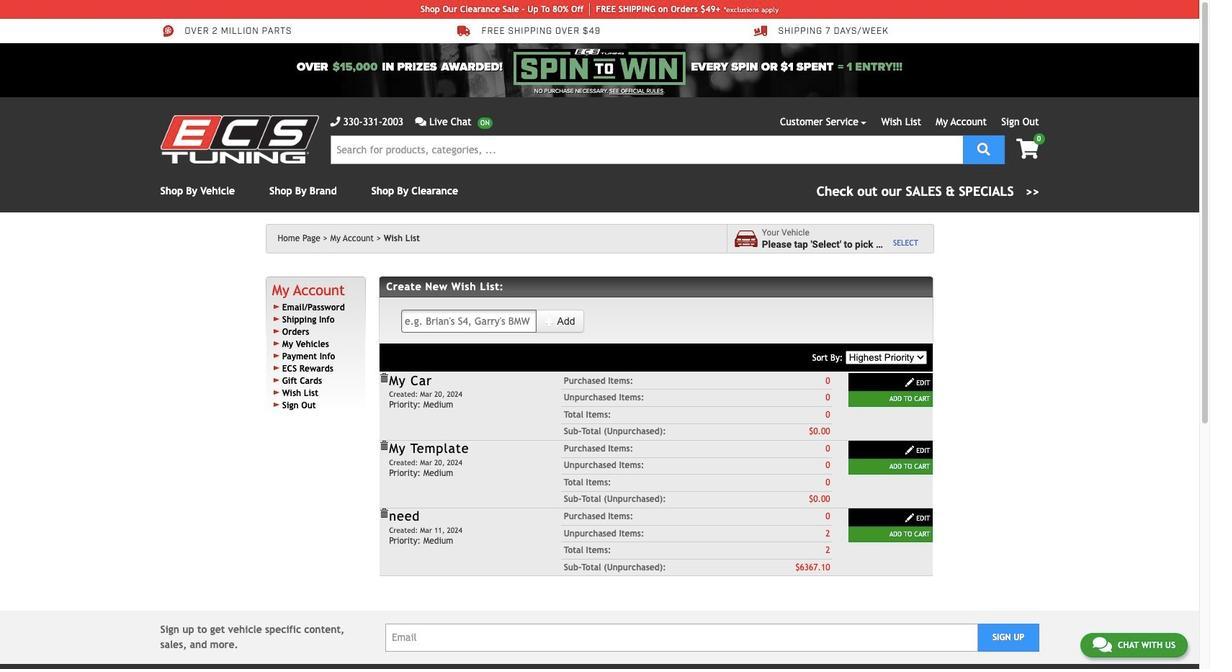 Task type: locate. For each thing, give the bounding box(es) containing it.
2 vertical spatial delete image
[[379, 509, 389, 519]]

1 white image from the top
[[905, 378, 916, 388]]

white image for 1st the delete image
[[905, 378, 916, 388]]

e.g. Brian's S4, Garry's BMW E92...etc text field
[[401, 310, 537, 333]]

white image
[[905, 378, 916, 388], [905, 445, 916, 456]]

2 white image from the top
[[905, 445, 916, 456]]

white image
[[545, 317, 555, 327], [905, 513, 916, 523]]

comments image
[[1093, 636, 1113, 654]]

0 vertical spatial white image
[[545, 317, 555, 327]]

ecs tuning image
[[160, 115, 319, 164]]

0 vertical spatial delete image
[[379, 373, 389, 383]]

1 vertical spatial delete image
[[379, 441, 389, 451]]

white image for 2nd the delete image from the bottom of the page
[[905, 445, 916, 456]]

1 vertical spatial white image
[[905, 445, 916, 456]]

1 vertical spatial white image
[[905, 513, 916, 523]]

0 horizontal spatial white image
[[545, 317, 555, 327]]

delete image
[[379, 373, 389, 383], [379, 441, 389, 451], [379, 509, 389, 519]]

0 vertical spatial white image
[[905, 378, 916, 388]]



Task type: vqa. For each thing, say whether or not it's contained in the screenshot.
right comments icon
no



Task type: describe. For each thing, give the bounding box(es) containing it.
shopping cart image
[[1017, 139, 1040, 159]]

search image
[[978, 142, 991, 155]]

ecs tuning 'spin to win' contest logo image
[[514, 49, 686, 85]]

1 horizontal spatial white image
[[905, 513, 916, 523]]

Email email field
[[386, 624, 979, 652]]

3 delete image from the top
[[379, 509, 389, 519]]

comments image
[[415, 117, 427, 127]]

2 delete image from the top
[[379, 441, 389, 451]]

Search text field
[[330, 136, 963, 164]]

1 delete image from the top
[[379, 373, 389, 383]]

phone image
[[330, 117, 341, 127]]



